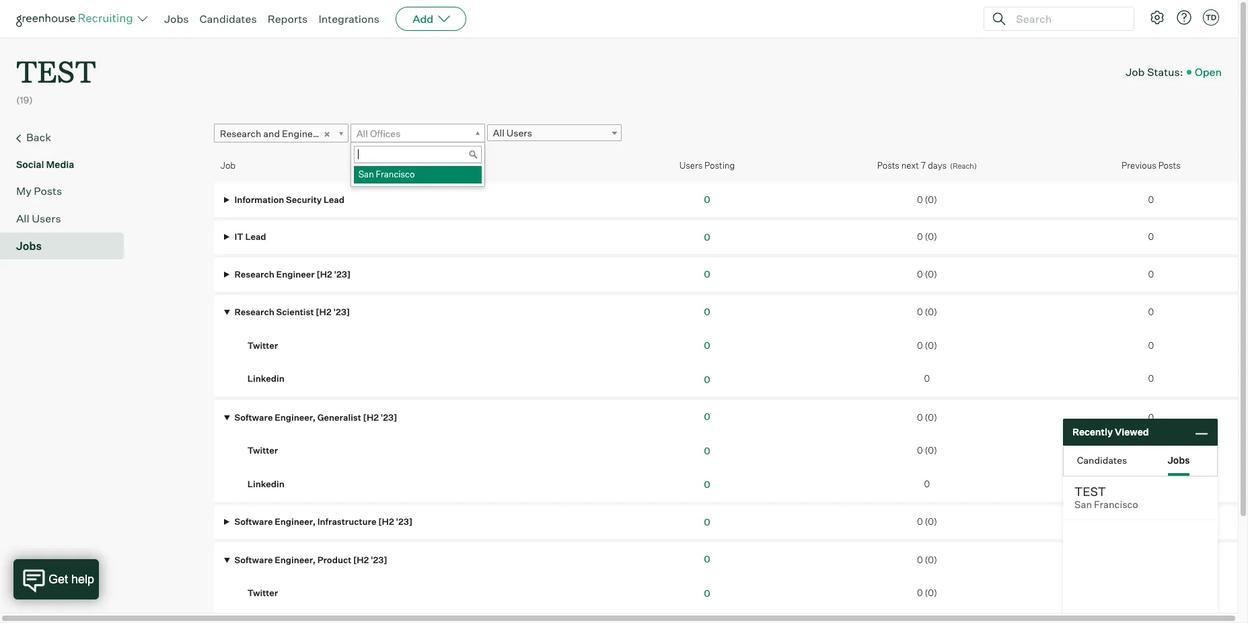Task type: describe. For each thing, give the bounding box(es) containing it.
all users for the bottom 'all users' link
[[16, 212, 61, 225]]

add
[[413, 12, 434, 26]]

offices
[[370, 128, 401, 139]]

back link
[[16, 129, 118, 146]]

8 (0) from the top
[[925, 517, 937, 528]]

2 software from the top
[[235, 517, 273, 528]]

social media
[[16, 159, 74, 170]]

[h2 for infrastructure
[[378, 517, 394, 528]]

1 vertical spatial all users link
[[16, 210, 118, 227]]

research for research scientist [h2 '23]
[[235, 307, 275, 318]]

2 0 (0) from the top
[[917, 232, 937, 242]]

3 0 link from the top
[[704, 269, 711, 280]]

7 (0) from the top
[[925, 446, 937, 456]]

9 (0) from the top
[[925, 555, 937, 566]]

posts next 7 days (reach)
[[877, 160, 977, 171]]

all for the bottom 'all users' link
[[16, 212, 29, 225]]

posting
[[705, 160, 735, 171]]

1 0 link from the top
[[704, 194, 711, 205]]

3 (0) from the top
[[925, 269, 937, 280]]

2 horizontal spatial jobs
[[1168, 455, 1190, 466]]

5 0 (0) from the top
[[917, 340, 937, 351]]

job for job status:
[[1126, 65, 1145, 78]]

users for rightmost 'all users' link
[[507, 127, 532, 139]]

9 0 link from the top
[[704, 479, 711, 491]]

twitter for research scientist [h2 '23]
[[248, 340, 278, 351]]

software for 0 0
[[235, 555, 273, 566]]

add button
[[396, 7, 467, 31]]

research and engineering
[[220, 128, 336, 139]]

users for the bottom 'all users' link
[[32, 212, 61, 225]]

td button
[[1201, 7, 1222, 28]]

software for 0 0 0
[[235, 412, 273, 423]]

san francisco option
[[354, 166, 482, 184]]

6 0 (0) from the top
[[917, 412, 937, 423]]

twitter for software engineer, product [h2 '23]
[[248, 588, 278, 599]]

1 0 (0) from the top
[[917, 194, 937, 205]]

1 (0) from the top
[[925, 194, 937, 205]]

job for job
[[221, 160, 236, 171]]

0 0 0 for 0 0
[[704, 411, 711, 491]]

infrastructure
[[317, 517, 377, 528]]

1 vertical spatial users
[[680, 160, 703, 171]]

francisco inside option
[[376, 169, 415, 179]]

[h2 for generalist
[[363, 412, 379, 423]]

test for test san francisco
[[1075, 485, 1106, 499]]

1 horizontal spatial all users link
[[487, 125, 622, 141]]

software engineer, infrastructure [h2 '23]
[[233, 517, 413, 528]]

1 vertical spatial jobs link
[[16, 238, 118, 254]]

0 horizontal spatial 0 0
[[704, 554, 711, 599]]

6 0 link from the top
[[704, 374, 711, 385]]

candidates
[[200, 12, 257, 26]]

10 0 link from the top
[[704, 517, 711, 528]]

5 (0) from the top
[[925, 340, 937, 351]]

0 horizontal spatial lead
[[245, 232, 266, 242]]

1 horizontal spatial posts
[[877, 160, 900, 171]]

'23] right engineer
[[334, 269, 351, 280]]

reports link
[[268, 12, 308, 26]]

engineer, for 0 0
[[275, 555, 316, 566]]

'23] for generalist
[[381, 412, 397, 423]]

software engineer, generalist [h2 '23]
[[233, 412, 397, 423]]

research scientist [h2 '23]
[[233, 307, 350, 318]]

[h2 right scientist
[[316, 307, 332, 318]]

my posts
[[16, 184, 62, 198]]

status:
[[1147, 65, 1184, 78]]

job status:
[[1126, 65, 1184, 78]]

reports
[[268, 12, 308, 26]]

td button
[[1203, 9, 1220, 26]]

previous
[[1122, 160, 1157, 171]]

product
[[317, 555, 351, 566]]

san francisco list box
[[351, 166, 482, 184]]

'23] right scientist
[[333, 307, 350, 318]]

information
[[235, 194, 284, 205]]

generalist
[[317, 412, 361, 423]]

viewed
[[1115, 427, 1149, 438]]

engineer
[[276, 269, 315, 280]]

1 horizontal spatial lead
[[324, 194, 345, 205]]

software engineer, product [h2 '23]
[[233, 555, 387, 566]]

(reach)
[[950, 161, 977, 171]]

test san francisco
[[1075, 485, 1139, 511]]

Search text field
[[1013, 9, 1122, 29]]

10 0 (0) from the top
[[917, 588, 937, 599]]



Task type: vqa. For each thing, say whether or not it's contained in the screenshot.
cookies at the right
no



Task type: locate. For each thing, give the bounding box(es) containing it.
1 horizontal spatial francisco
[[1094, 499, 1139, 511]]

jobs
[[164, 12, 189, 26], [16, 239, 42, 253], [1168, 455, 1190, 466]]

1 vertical spatial san
[[1075, 499, 1092, 511]]

twitter down "research scientist [h2 '23]"
[[248, 340, 278, 351]]

san inside option
[[359, 169, 374, 179]]

0 vertical spatial job
[[1126, 65, 1145, 78]]

1 vertical spatial job
[[221, 160, 236, 171]]

jobs link
[[164, 12, 189, 26], [16, 238, 118, 254]]

[h2 right "infrastructure"
[[378, 517, 394, 528]]

1 twitter from the top
[[248, 340, 278, 351]]

posts
[[877, 160, 900, 171], [1159, 160, 1181, 171], [34, 184, 62, 198]]

twitter for software engineer, generalist [h2 '23]
[[248, 446, 278, 456]]

configure image
[[1150, 9, 1166, 26]]

software
[[235, 412, 273, 423], [235, 517, 273, 528], [235, 555, 273, 566]]

all offices link
[[350, 124, 485, 143]]

None text field
[[354, 146, 482, 163]]

information security lead
[[233, 194, 345, 205]]

2 vertical spatial jobs
[[1168, 455, 1190, 466]]

my posts link
[[16, 183, 118, 199]]

8 0 link from the top
[[704, 445, 711, 457]]

7 0 link from the top
[[704, 411, 711, 423]]

2 twitter from the top
[[248, 446, 278, 456]]

0
[[704, 194, 711, 205], [917, 194, 923, 205], [1149, 194, 1154, 205], [704, 231, 711, 243], [917, 232, 923, 242], [1149, 232, 1154, 242], [704, 269, 711, 280], [917, 269, 923, 280], [1149, 269, 1154, 280], [704, 306, 711, 317], [917, 307, 923, 318], [1149, 307, 1154, 318], [704, 340, 711, 351], [917, 340, 923, 351], [1149, 340, 1154, 351], [924, 374, 930, 384], [1149, 374, 1154, 384], [704, 374, 711, 385], [704, 411, 711, 423], [917, 412, 923, 423], [1149, 412, 1154, 423], [704, 445, 711, 457], [917, 446, 923, 456], [1149, 446, 1154, 456], [924, 479, 930, 490], [704, 479, 711, 491], [704, 517, 711, 528], [917, 517, 923, 528], [1149, 517, 1154, 528], [704, 554, 711, 565], [917, 555, 923, 566], [704, 588, 711, 599], [917, 588, 923, 599]]

back
[[26, 130, 51, 144]]

1 horizontal spatial jobs link
[[164, 12, 189, 26]]

1 vertical spatial all users
[[16, 212, 61, 225]]

security
[[286, 194, 322, 205]]

'23] right the generalist
[[381, 412, 397, 423]]

0 vertical spatial engineer,
[[275, 412, 316, 423]]

2 vertical spatial twitter
[[248, 588, 278, 599]]

0 horizontal spatial posts
[[34, 184, 62, 198]]

1 vertical spatial jobs
[[16, 239, 42, 253]]

recently
[[1073, 427, 1113, 438]]

test
[[16, 51, 96, 91], [1075, 485, 1106, 499]]

2 horizontal spatial all
[[493, 127, 505, 139]]

san
[[359, 169, 374, 179], [1075, 499, 1092, 511]]

days
[[928, 160, 947, 171]]

0 vertical spatial test
[[16, 51, 96, 91]]

2 0 link from the top
[[704, 231, 711, 243]]

linkedin for research
[[248, 374, 285, 384]]

linkedin
[[248, 374, 285, 384], [248, 479, 285, 490]]

1 horizontal spatial all
[[356, 128, 368, 139]]

5 0 link from the top
[[704, 340, 711, 351]]

posts right previous
[[1159, 160, 1181, 171]]

my
[[16, 184, 32, 198]]

test inside test san francisco
[[1075, 485, 1106, 499]]

[h2 for product
[[353, 555, 369, 566]]

1 vertical spatial 0 0
[[704, 554, 711, 599]]

1 horizontal spatial users
[[507, 127, 532, 139]]

test for test (19)
[[16, 51, 96, 91]]

users
[[507, 127, 532, 139], [680, 160, 703, 171], [32, 212, 61, 225]]

0 0
[[1149, 412, 1154, 456], [704, 554, 711, 599]]

test down recently
[[1075, 485, 1106, 499]]

open
[[1195, 65, 1222, 78]]

[h2 right "product"
[[353, 555, 369, 566]]

8 0 (0) from the top
[[917, 517, 937, 528]]

integrations
[[319, 12, 380, 26]]

0 (0)
[[917, 194, 937, 205], [917, 232, 937, 242], [917, 269, 937, 280], [917, 307, 937, 318], [917, 340, 937, 351], [917, 412, 937, 423], [917, 446, 937, 456], [917, 517, 937, 528], [917, 555, 937, 566], [917, 588, 937, 599]]

0 horizontal spatial users
[[32, 212, 61, 225]]

san francisco
[[359, 169, 415, 179]]

1 vertical spatial twitter
[[248, 446, 278, 456]]

all
[[493, 127, 505, 139], [356, 128, 368, 139], [16, 212, 29, 225]]

td
[[1206, 13, 1217, 22]]

all for all offices link
[[356, 128, 368, 139]]

recently viewed
[[1073, 427, 1149, 438]]

posts for previous posts
[[1159, 160, 1181, 171]]

scientist
[[276, 307, 314, 318]]

1 linkedin from the top
[[248, 374, 285, 384]]

0 vertical spatial all users link
[[487, 125, 622, 141]]

jobs link left 'candidates'
[[164, 12, 189, 26]]

0 vertical spatial san
[[359, 169, 374, 179]]

1 vertical spatial lead
[[245, 232, 266, 242]]

engineer, left the generalist
[[275, 412, 316, 423]]

it lead
[[233, 232, 266, 242]]

0 vertical spatial all users
[[493, 127, 532, 139]]

4 (0) from the top
[[925, 307, 937, 318]]

[h2
[[317, 269, 332, 280], [316, 307, 332, 318], [363, 412, 379, 423], [378, 517, 394, 528], [353, 555, 369, 566]]

research left and
[[220, 128, 261, 139]]

0 vertical spatial 0 0
[[1149, 412, 1154, 456]]

all users link
[[487, 125, 622, 141], [16, 210, 118, 227]]

1 horizontal spatial test
[[1075, 485, 1106, 499]]

francisco
[[376, 169, 415, 179], [1094, 499, 1139, 511]]

lead right security
[[324, 194, 345, 205]]

0 vertical spatial lead
[[324, 194, 345, 205]]

0 vertical spatial francisco
[[376, 169, 415, 179]]

test link
[[16, 38, 96, 94]]

users posting
[[680, 160, 735, 171]]

7
[[921, 160, 926, 171]]

research for research engineer [h2 '23]
[[235, 269, 275, 280]]

0 0 0
[[704, 306, 711, 385], [1149, 307, 1154, 384], [704, 411, 711, 491]]

3 software from the top
[[235, 555, 273, 566]]

1 horizontal spatial 0 0
[[1149, 412, 1154, 456]]

1 vertical spatial linkedin
[[248, 479, 285, 490]]

1 horizontal spatial jobs
[[164, 12, 189, 26]]

next
[[902, 160, 919, 171]]

all offices
[[356, 128, 401, 139]]

research for research and engineering
[[220, 128, 261, 139]]

research engineer [h2 '23]
[[233, 269, 351, 280]]

engineer, left "product"
[[275, 555, 316, 566]]

'23] for product
[[371, 555, 387, 566]]

engineer,
[[275, 412, 316, 423], [275, 517, 316, 528], [275, 555, 316, 566]]

lead right it
[[245, 232, 266, 242]]

0 vertical spatial jobs
[[164, 12, 189, 26]]

san inside test san francisco
[[1075, 499, 1092, 511]]

0 horizontal spatial test
[[16, 51, 96, 91]]

integrations link
[[319, 12, 380, 26]]

1 vertical spatial test
[[1075, 485, 1106, 499]]

3 twitter from the top
[[248, 588, 278, 599]]

all inside all offices link
[[356, 128, 368, 139]]

linkedin for software
[[248, 479, 285, 490]]

1 horizontal spatial all users
[[493, 127, 532, 139]]

francisco inside test san francisco
[[1094, 499, 1139, 511]]

research
[[220, 128, 261, 139], [235, 269, 275, 280], [235, 307, 275, 318]]

(0)
[[925, 194, 937, 205], [925, 232, 937, 242], [925, 269, 937, 280], [925, 307, 937, 318], [925, 340, 937, 351], [925, 412, 937, 423], [925, 446, 937, 456], [925, 517, 937, 528], [925, 555, 937, 566], [925, 588, 937, 599]]

'23] right "infrastructure"
[[396, 517, 413, 528]]

0 vertical spatial users
[[507, 127, 532, 139]]

0 0 0 for 0 0 0
[[704, 306, 711, 385]]

lead
[[324, 194, 345, 205], [245, 232, 266, 242]]

1 software from the top
[[235, 412, 273, 423]]

[h2 right the generalist
[[363, 412, 379, 423]]

1 vertical spatial research
[[235, 269, 275, 280]]

1 engineer, from the top
[[275, 412, 316, 423]]

all users for rightmost 'all users' link
[[493, 127, 532, 139]]

'23] right "product"
[[371, 555, 387, 566]]

job
[[1126, 65, 1145, 78], [221, 160, 236, 171]]

0 horizontal spatial job
[[221, 160, 236, 171]]

twitter down the software engineer, generalist [h2 '23]
[[248, 446, 278, 456]]

2 (0) from the top
[[925, 232, 937, 242]]

greenhouse recruiting image
[[16, 11, 137, 27]]

it
[[235, 232, 243, 242]]

and
[[263, 128, 280, 139]]

jobs link down my posts link
[[16, 238, 118, 254]]

posts for my posts
[[34, 184, 62, 198]]

1 horizontal spatial job
[[1126, 65, 1145, 78]]

1 vertical spatial engineer,
[[275, 517, 316, 528]]

0 vertical spatial jobs link
[[164, 12, 189, 26]]

1 vertical spatial francisco
[[1094, 499, 1139, 511]]

job left status:
[[1126, 65, 1145, 78]]

2 vertical spatial research
[[235, 307, 275, 318]]

twitter
[[248, 340, 278, 351], [248, 446, 278, 456], [248, 588, 278, 599]]

4 0 link from the top
[[704, 306, 711, 317]]

1 vertical spatial software
[[235, 517, 273, 528]]

research left scientist
[[235, 307, 275, 318]]

candidates link
[[200, 12, 257, 26]]

2 engineer, from the top
[[275, 517, 316, 528]]

previous posts
[[1122, 160, 1181, 171]]

12 0 link from the top
[[704, 588, 711, 599]]

media
[[46, 159, 74, 170]]

0 horizontal spatial all users
[[16, 212, 61, 225]]

'23] for infrastructure
[[396, 517, 413, 528]]

test (19)
[[16, 51, 96, 106]]

twitter down software engineer, product [h2 '23]
[[248, 588, 278, 599]]

0 vertical spatial linkedin
[[248, 374, 285, 384]]

2 horizontal spatial posts
[[1159, 160, 1181, 171]]

2 vertical spatial software
[[235, 555, 273, 566]]

research and engineering link
[[214, 124, 348, 143]]

0 vertical spatial research
[[220, 128, 261, 139]]

[h2 right engineer
[[317, 269, 332, 280]]

10 (0) from the top
[[925, 588, 937, 599]]

9 0 (0) from the top
[[917, 555, 937, 566]]

2 vertical spatial users
[[32, 212, 61, 225]]

0 vertical spatial twitter
[[248, 340, 278, 351]]

test up (19)
[[16, 51, 96, 91]]

2 vertical spatial engineer,
[[275, 555, 316, 566]]

jobs inside 'link'
[[16, 239, 42, 253]]

'23]
[[334, 269, 351, 280], [333, 307, 350, 318], [381, 412, 397, 423], [396, 517, 413, 528], [371, 555, 387, 566]]

0 horizontal spatial jobs link
[[16, 238, 118, 254]]

all for rightmost 'all users' link
[[493, 127, 505, 139]]

posts left next
[[877, 160, 900, 171]]

engineering
[[282, 128, 336, 139]]

7 0 (0) from the top
[[917, 446, 937, 456]]

3 engineer, from the top
[[275, 555, 316, 566]]

0 horizontal spatial jobs
[[16, 239, 42, 253]]

job up 'information'
[[221, 160, 236, 171]]

0 horizontal spatial san
[[359, 169, 374, 179]]

(19)
[[16, 94, 33, 106]]

0 horizontal spatial francisco
[[376, 169, 415, 179]]

4 0 (0) from the top
[[917, 307, 937, 318]]

0 vertical spatial software
[[235, 412, 273, 423]]

0 horizontal spatial all users link
[[16, 210, 118, 227]]

0 horizontal spatial all
[[16, 212, 29, 225]]

posts right the my
[[34, 184, 62, 198]]

social
[[16, 159, 44, 170]]

1 horizontal spatial san
[[1075, 499, 1092, 511]]

2 linkedin from the top
[[248, 479, 285, 490]]

all users
[[493, 127, 532, 139], [16, 212, 61, 225]]

engineer, up software engineer, product [h2 '23]
[[275, 517, 316, 528]]

0 link
[[704, 194, 711, 205], [704, 231, 711, 243], [704, 269, 711, 280], [704, 306, 711, 317], [704, 340, 711, 351], [704, 374, 711, 385], [704, 411, 711, 423], [704, 445, 711, 457], [704, 479, 711, 491], [704, 517, 711, 528], [704, 554, 711, 565], [704, 588, 711, 599]]

6 (0) from the top
[[925, 412, 937, 423]]

3 0 (0) from the top
[[917, 269, 937, 280]]

engineer, for 0 0 0
[[275, 412, 316, 423]]

research down it lead
[[235, 269, 275, 280]]

2 horizontal spatial users
[[680, 160, 703, 171]]

11 0 link from the top
[[704, 554, 711, 565]]



